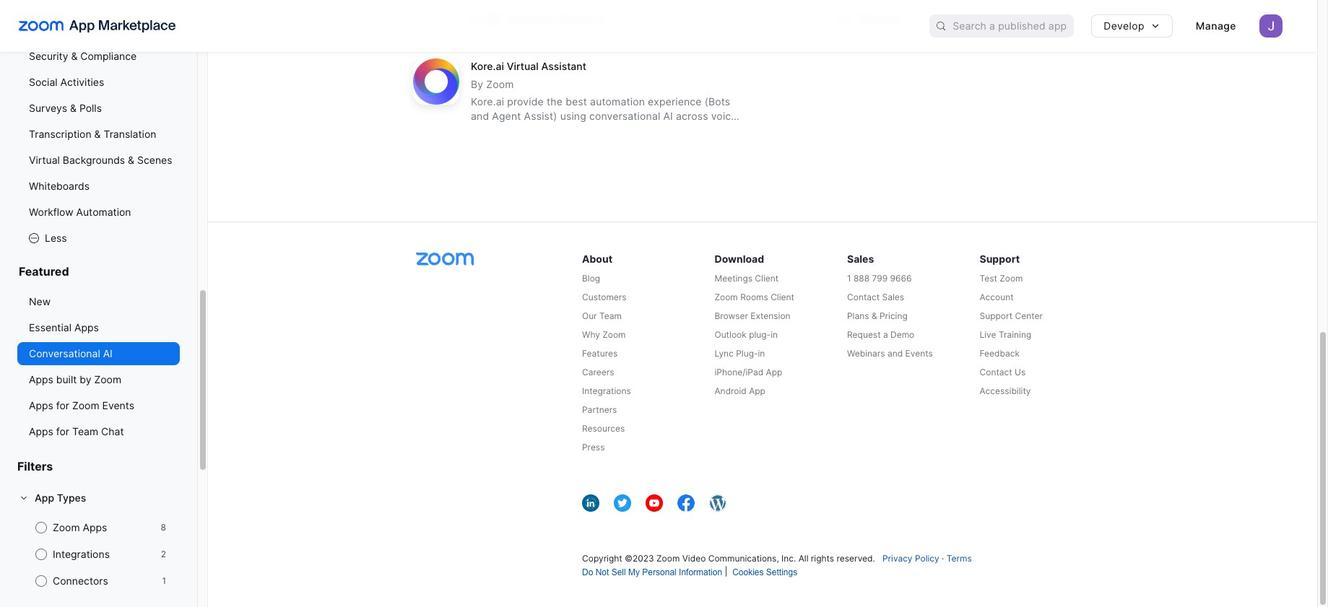 Task type: describe. For each thing, give the bounding box(es) containing it.
why
[[582, 330, 600, 341]]

1 888 799 9666 link
[[848, 273, 977, 286]]

apps for zoom events
[[29, 400, 134, 412]]

apps built by zoom link
[[17, 369, 180, 392]]

live training
[[980, 330, 1032, 341]]

plans & pricing link
[[848, 310, 977, 323]]

partners
[[582, 405, 617, 416]]

zoom right test
[[1000, 273, 1024, 284]]

1 vertical spatial integrations
[[53, 548, 110, 561]]

conversational ai link
[[17, 343, 180, 366]]

all
[[799, 554, 809, 565]]

cookies
[[733, 568, 764, 578]]

feedback link
[[980, 348, 1110, 361]]

channels
[[525, 125, 569, 137]]

manage button
[[1185, 14, 1249, 38]]

outlook
[[715, 330, 747, 341]]

demo
[[891, 330, 915, 341]]

& for surveys
[[70, 102, 77, 114]]

settings
[[767, 568, 798, 578]]

pricing
[[880, 311, 908, 322]]

799
[[873, 273, 888, 284]]

personal
[[643, 568, 677, 578]]

1 vertical spatial and
[[471, 125, 489, 137]]

contact for contact sales
[[848, 292, 880, 303]]

agent
[[492, 110, 521, 122]]

for for team
[[56, 426, 69, 438]]

apps down new link
[[74, 322, 99, 334]]

experience
[[648, 96, 702, 108]]

meetings for meetings
[[858, 12, 904, 24]]

why zoom
[[582, 330, 626, 341]]

1 kore.ai from the top
[[471, 60, 504, 73]]

resources link
[[582, 423, 712, 436]]

features link
[[582, 348, 712, 361]]

our team
[[582, 311, 622, 322]]

app for android app
[[750, 386, 766, 397]]

1 888 799 9666
[[848, 273, 912, 284]]

support for support center
[[980, 311, 1013, 322]]

compliance
[[80, 50, 137, 62]]

& for security
[[71, 50, 78, 62]]

essential apps
[[29, 322, 99, 334]]

1 horizontal spatial sales
[[883, 292, 905, 303]]

training
[[999, 330, 1032, 341]]

browser extension
[[715, 311, 791, 322]]

©2023
[[625, 554, 655, 565]]

apps for apps for zoom events
[[29, 400, 53, 412]]

contact us link
[[980, 367, 1110, 380]]

feedback
[[980, 349, 1020, 359]]

meetings for meetings client
[[715, 273, 753, 284]]

manage
[[1197, 20, 1237, 32]]

team inside "link"
[[600, 311, 622, 322]]

our team link
[[582, 310, 712, 323]]

zoom rooms client
[[715, 292, 795, 303]]

ai inside kore.ai virtual assistant by zoom kore.ai provide the best automation experience (bots and agent assist) using conversational ai across voice and digital channels
[[664, 110, 673, 122]]

accessibility
[[980, 386, 1032, 397]]

account
[[980, 292, 1014, 303]]

chat
[[101, 426, 124, 438]]

activities
[[60, 76, 104, 88]]

webinars and events link
[[848, 348, 977, 361]]

automation
[[590, 96, 645, 108]]

press link
[[582, 442, 712, 455]]

Search text field
[[953, 15, 1075, 37]]

security
[[29, 50, 68, 62]]

why zoom link
[[582, 329, 712, 342]]

terms link
[[947, 554, 972, 565]]

assist)
[[524, 110, 558, 122]]

rooms
[[741, 292, 769, 303]]

copyright ©2023 zoom video communications, inc. all rights reserved.
[[582, 554, 876, 565]]

our
[[582, 311, 597, 322]]

new
[[29, 296, 51, 308]]

assistant
[[542, 60, 587, 73]]

careers link
[[582, 367, 712, 380]]

best
[[566, 96, 588, 108]]

request a demo link
[[848, 329, 977, 342]]

zoom apps
[[53, 522, 107, 534]]

essential
[[29, 322, 72, 334]]

sales inside 'link'
[[848, 253, 875, 265]]

meetings client
[[715, 273, 779, 284]]

surveys & polls link
[[17, 97, 180, 120]]

social
[[29, 76, 58, 88]]

events inside the apps for zoom events link
[[102, 400, 134, 412]]

partners link
[[582, 404, 712, 417]]

support center link
[[980, 310, 1110, 323]]

privacy policy link
[[883, 554, 940, 565]]

copyright ©2023 zoom video communications, inc. all rights reserved. link
[[582, 554, 876, 565]]

a
[[884, 330, 889, 341]]

contact sales link
[[848, 291, 977, 304]]

kore.ai virtual assistant by zoom kore.ai provide the best automation experience (bots and agent assist) using conversational ai across voice and digital channels
[[471, 60, 738, 137]]

sell
[[612, 568, 626, 578]]

sales link
[[848, 252, 977, 267]]

test zoom link
[[980, 273, 1110, 286]]

digital
[[492, 125, 522, 137]]

support center
[[980, 311, 1044, 322]]

client inside meetings client link
[[755, 273, 779, 284]]

zoom up browser
[[715, 292, 738, 303]]

& left scenes
[[128, 154, 134, 166]]

& for plans
[[872, 311, 878, 322]]

download link
[[715, 252, 845, 267]]

apps for apps for team chat
[[29, 426, 53, 438]]

polls
[[79, 102, 102, 114]]

whiteboards link
[[17, 175, 180, 198]]

workflow automation link
[[17, 201, 180, 224]]

iphone/ipad app
[[715, 367, 783, 378]]

conversational
[[590, 110, 661, 122]]

conversational
[[29, 348, 100, 360]]

meetings, webinars
[[509, 12, 605, 24]]

transcription & translation
[[29, 128, 156, 140]]



Task type: vqa. For each thing, say whether or not it's contained in the screenshot.


Task type: locate. For each thing, give the bounding box(es) containing it.
0 vertical spatial webinars
[[560, 12, 605, 24]]

team down customers
[[600, 311, 622, 322]]

events inside webinars and events link
[[906, 349, 933, 359]]

& left polls
[[70, 102, 77, 114]]

using
[[560, 110, 587, 122]]

in down browser extension link at the right of page
[[771, 330, 778, 341]]

apps for team chat link
[[17, 421, 180, 444]]

1 vertical spatial kore.ai
[[471, 96, 505, 108]]

webinars down request
[[848, 349, 886, 359]]

& for transcription
[[94, 128, 101, 140]]

workflow automation
[[29, 206, 131, 218]]

1 vertical spatial in
[[758, 349, 766, 359]]

1 horizontal spatial in
[[771, 330, 778, 341]]

integrations up partners
[[582, 386, 631, 397]]

in for plug-
[[758, 349, 766, 359]]

search a published app element
[[930, 14, 1075, 38]]

and left "digital"
[[471, 125, 489, 137]]

communications,
[[709, 554, 780, 565]]

0 vertical spatial meetings
[[858, 12, 904, 24]]

ai down experience
[[664, 110, 673, 122]]

plug-
[[750, 330, 771, 341]]

zoom inside "link"
[[94, 374, 121, 386]]

0 horizontal spatial webinars
[[560, 12, 605, 24]]

1 vertical spatial events
[[102, 400, 134, 412]]

social activities
[[29, 76, 104, 88]]

integrations
[[582, 386, 631, 397], [53, 548, 110, 561]]

virtual up whiteboards
[[29, 154, 60, 166]]

cookies settings button
[[733, 568, 798, 578]]

apps down app types 'dropdown button'
[[83, 522, 107, 534]]

0 horizontal spatial contact
[[848, 292, 880, 303]]

develop
[[1104, 20, 1145, 32]]

support inside support link
[[980, 253, 1021, 265]]

sales
[[848, 253, 875, 265], [883, 292, 905, 303]]

apps built by zoom
[[29, 374, 121, 386]]

0 horizontal spatial team
[[72, 426, 98, 438]]

app inside 'dropdown button'
[[35, 492, 54, 504]]

0 vertical spatial in
[[771, 330, 778, 341]]

center
[[1016, 311, 1044, 322]]

and down demo
[[888, 349, 903, 359]]

meetings link
[[772, 0, 1122, 36]]

2 kore.ai from the top
[[471, 96, 505, 108]]

plans
[[848, 311, 870, 322]]

2 support from the top
[[980, 311, 1013, 322]]

0 vertical spatial 1
[[848, 273, 852, 284]]

1 horizontal spatial 1
[[848, 273, 852, 284]]

1 vertical spatial meetings
[[715, 273, 753, 284]]

zoom down by
[[72, 400, 99, 412]]

types
[[57, 492, 86, 504]]

outlook plug-in link
[[715, 329, 845, 342]]

sales up "pricing"
[[883, 292, 905, 303]]

zoom right by
[[94, 374, 121, 386]]

virtual up provide
[[507, 60, 539, 73]]

integrations up connectors
[[53, 548, 110, 561]]

zoom down types
[[53, 522, 80, 534]]

0 horizontal spatial events
[[102, 400, 134, 412]]

contact for contact us
[[980, 367, 1013, 378]]

client up zoom rooms client
[[755, 273, 779, 284]]

& right plans
[[872, 311, 878, 322]]

download
[[715, 253, 765, 265]]

& down surveys & polls link
[[94, 128, 101, 140]]

live training link
[[980, 329, 1110, 342]]

events up chat
[[102, 400, 134, 412]]

featured button
[[17, 264, 180, 291]]

team down apps for zoom events
[[72, 426, 98, 438]]

meetings
[[858, 12, 904, 24], [715, 273, 753, 284]]

test zoom
[[980, 273, 1024, 284]]

0 vertical spatial support
[[980, 253, 1021, 265]]

filters
[[17, 460, 53, 474]]

support up the test zoom
[[980, 253, 1021, 265]]

virtual
[[507, 60, 539, 73], [29, 154, 60, 166]]

iphone/ipad
[[715, 367, 764, 378]]

apps left built
[[29, 374, 53, 386]]

apps for apps built by zoom
[[29, 374, 53, 386]]

zoom inside kore.ai virtual assistant by zoom kore.ai provide the best automation experience (bots and agent assist) using conversational ai across voice and digital channels
[[487, 78, 514, 91]]

careers
[[582, 367, 615, 378]]

terms
[[947, 554, 972, 565]]

featured
[[19, 264, 69, 279]]

lync
[[715, 349, 734, 359]]

0 horizontal spatial integrations
[[53, 548, 110, 561]]

1 for from the top
[[56, 400, 69, 412]]

transcription & translation link
[[17, 123, 180, 146]]

1 for 1 888 799 9666
[[848, 273, 852, 284]]

webinars right meetings,
[[560, 12, 605, 24]]

privacy
[[883, 554, 913, 565]]

1 horizontal spatial virtual
[[507, 60, 539, 73]]

0 vertical spatial client
[[755, 273, 779, 284]]

for for zoom
[[56, 400, 69, 412]]

scenes
[[137, 154, 172, 166]]

app for iphone/ipad app
[[766, 367, 783, 378]]

0 vertical spatial integrations
[[582, 386, 631, 397]]

1 for 1
[[162, 576, 166, 587]]

2
[[161, 549, 166, 560]]

test
[[980, 273, 998, 284]]

lync plug-in
[[715, 349, 766, 359]]

apps for team chat
[[29, 426, 124, 438]]

0 vertical spatial sales
[[848, 253, 875, 265]]

1 horizontal spatial events
[[906, 349, 933, 359]]

support down account
[[980, 311, 1013, 322]]

transcription
[[29, 128, 92, 140]]

events
[[906, 349, 933, 359], [102, 400, 134, 412]]

app down iphone/ipad app
[[750, 386, 766, 397]]

blog
[[582, 273, 601, 284]]

app types
[[35, 492, 86, 504]]

and left agent
[[471, 110, 489, 122]]

android app
[[715, 386, 766, 397]]

1 horizontal spatial ai
[[664, 110, 673, 122]]

by
[[471, 78, 484, 91]]

1 vertical spatial client
[[771, 292, 795, 303]]

virtual backgrounds & scenes
[[29, 154, 172, 166]]

apps up filters
[[29, 426, 53, 438]]

0 vertical spatial contact
[[848, 292, 880, 303]]

kore.ai up 'by' at the left of the page
[[471, 60, 504, 73]]

develop button
[[1092, 14, 1173, 38]]

contact down 888 on the top
[[848, 292, 880, 303]]

support link
[[980, 252, 1110, 267]]

zoom down our team
[[603, 330, 626, 341]]

1 support from the top
[[980, 253, 1021, 265]]

1 vertical spatial virtual
[[29, 154, 60, 166]]

1 vertical spatial contact
[[980, 367, 1013, 378]]

do
[[582, 568, 594, 578]]

1 horizontal spatial integrations
[[582, 386, 631, 397]]

inc.
[[782, 554, 797, 565]]

0 vertical spatial for
[[56, 400, 69, 412]]

client down meetings client link
[[771, 292, 795, 303]]

0 horizontal spatial meetings
[[715, 273, 753, 284]]

0 horizontal spatial app
[[35, 492, 54, 504]]

1 left 888 on the top
[[848, 273, 852, 284]]

1 vertical spatial ai
[[103, 348, 113, 360]]

banner
[[0, 0, 1318, 52]]

resources
[[582, 424, 625, 435]]

contact down feedback
[[980, 367, 1013, 378]]

0 vertical spatial events
[[906, 349, 933, 359]]

·
[[942, 554, 945, 565]]

contact inside contact us link
[[980, 367, 1013, 378]]

2 for from the top
[[56, 426, 69, 438]]

contact sales
[[848, 292, 905, 303]]

0 horizontal spatial in
[[758, 349, 766, 359]]

ai down essential apps link at the bottom of the page
[[103, 348, 113, 360]]

0 vertical spatial team
[[600, 311, 622, 322]]

for down built
[[56, 400, 69, 412]]

0 horizontal spatial sales
[[848, 253, 875, 265]]

the
[[547, 96, 563, 108]]

client inside zoom rooms client link
[[771, 292, 795, 303]]

webinars
[[560, 12, 605, 24], [848, 349, 886, 359]]

apps down apps built by zoom
[[29, 400, 53, 412]]

in for plug-
[[771, 330, 778, 341]]

provide
[[507, 96, 544, 108]]

sales up 888 on the top
[[848, 253, 875, 265]]

0 vertical spatial kore.ai
[[471, 60, 504, 73]]

1 horizontal spatial meetings
[[858, 12, 904, 24]]

banner containing develop
[[0, 0, 1318, 52]]

integrations link
[[582, 385, 712, 398]]

1 horizontal spatial contact
[[980, 367, 1013, 378]]

zoom right 'by' at the left of the page
[[487, 78, 514, 91]]

for down apps for zoom events
[[56, 426, 69, 438]]

1
[[848, 273, 852, 284], [162, 576, 166, 587]]

information
[[679, 568, 723, 578]]

virtual inside kore.ai virtual assistant by zoom kore.ai provide the best automation experience (bots and agent assist) using conversational ai across voice and digital channels
[[507, 60, 539, 73]]

0 vertical spatial ai
[[664, 110, 673, 122]]

app left types
[[35, 492, 54, 504]]

1 vertical spatial webinars
[[848, 349, 886, 359]]

app types button
[[17, 487, 180, 510]]

apps for zoom events link
[[17, 395, 180, 418]]

1 vertical spatial app
[[750, 386, 766, 397]]

&
[[71, 50, 78, 62], [70, 102, 77, 114], [94, 128, 101, 140], [128, 154, 134, 166], [872, 311, 878, 322]]

0 vertical spatial app
[[766, 367, 783, 378]]

less
[[45, 232, 67, 244]]

0 horizontal spatial 1
[[162, 576, 166, 587]]

built
[[56, 374, 77, 386]]

integrations inside integrations "link"
[[582, 386, 631, 397]]

customers
[[582, 292, 627, 303]]

& right security
[[71, 50, 78, 62]]

events down request a demo link
[[906, 349, 933, 359]]

browser
[[715, 311, 749, 322]]

do not sell my personal information button
[[582, 568, 723, 578]]

1 vertical spatial for
[[56, 426, 69, 438]]

in down plug-
[[758, 349, 766, 359]]

request a demo
[[848, 330, 915, 341]]

app down the lync plug-in link
[[766, 367, 783, 378]]

plans & pricing
[[848, 311, 908, 322]]

new link
[[17, 291, 180, 314]]

zoom up personal
[[657, 554, 680, 565]]

apps inside "link"
[[29, 374, 53, 386]]

1 vertical spatial sales
[[883, 292, 905, 303]]

2 vertical spatial and
[[888, 349, 903, 359]]

kore.ai down 'by' at the left of the page
[[471, 96, 505, 108]]

2 horizontal spatial app
[[766, 367, 783, 378]]

customers link
[[582, 291, 712, 304]]

1 vertical spatial team
[[72, 426, 98, 438]]

1 vertical spatial 1
[[162, 576, 166, 587]]

policy
[[916, 554, 940, 565]]

0 horizontal spatial ai
[[103, 348, 113, 360]]

automation
[[76, 206, 131, 218]]

meetings client link
[[715, 273, 845, 286]]

0 horizontal spatial virtual
[[29, 154, 60, 166]]

us
[[1015, 367, 1026, 378]]

1 horizontal spatial app
[[750, 386, 766, 397]]

0 vertical spatial virtual
[[507, 60, 539, 73]]

1 vertical spatial support
[[980, 311, 1013, 322]]

1 down 2
[[162, 576, 166, 587]]

android
[[715, 386, 747, 397]]

meetings,
[[509, 12, 557, 24]]

1 horizontal spatial webinars
[[848, 349, 886, 359]]

2 vertical spatial app
[[35, 492, 54, 504]]

blog link
[[582, 273, 712, 286]]

about link
[[582, 252, 712, 267]]

support for support
[[980, 253, 1021, 265]]

0 vertical spatial and
[[471, 110, 489, 122]]

conversational ai
[[29, 348, 113, 360]]

live
[[980, 330, 997, 341]]

1 horizontal spatial team
[[600, 311, 622, 322]]

contact inside contact sales link
[[848, 292, 880, 303]]



